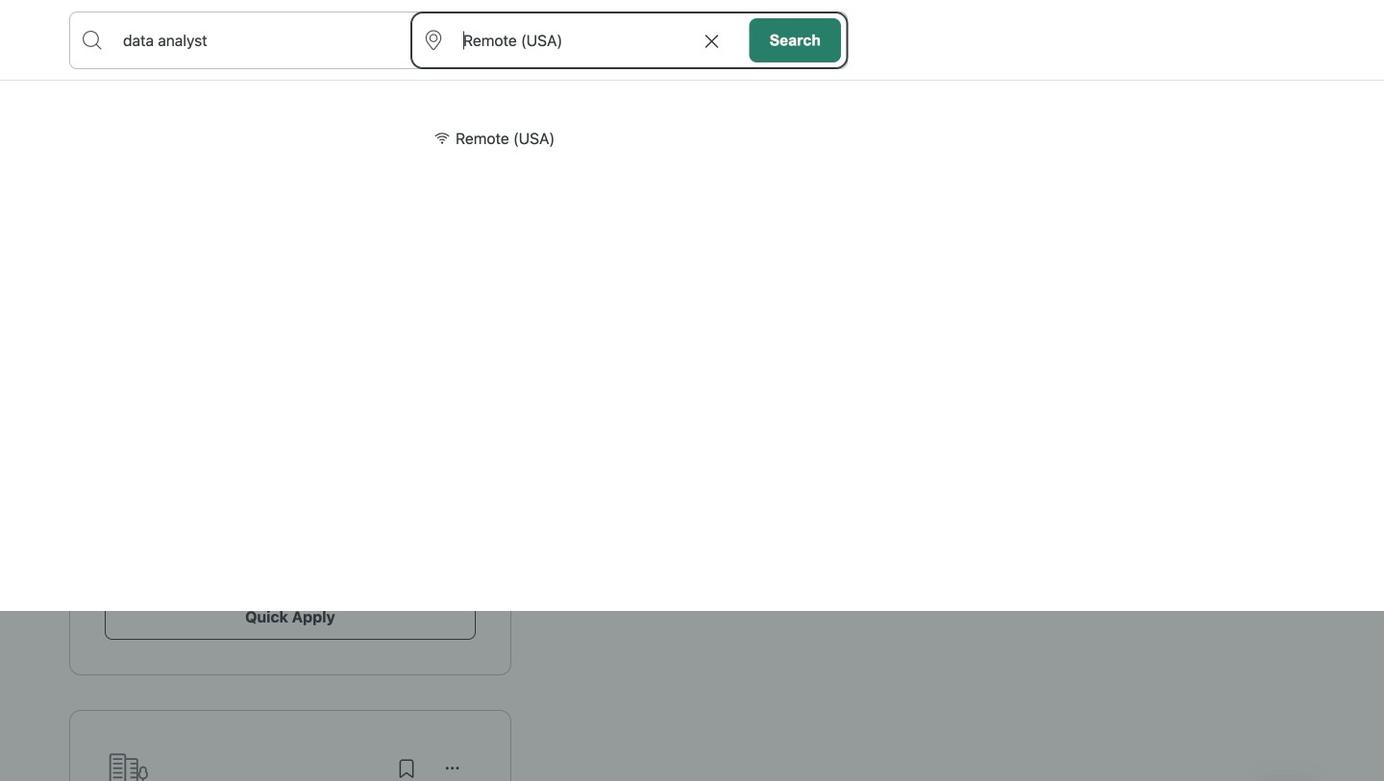 Task type: locate. For each thing, give the bounding box(es) containing it.
Search job title or keyword search field
[[70, 12, 411, 68]]

save job for later image
[[395, 757, 418, 781]]

job card menu element
[[430, 766, 476, 782]]



Task type: vqa. For each thing, say whether or not it's contained in the screenshot.
E link at the bottom of page
no



Task type: describe. For each thing, give the bounding box(es) containing it.
Location search field
[[411, 12, 744, 68]]



